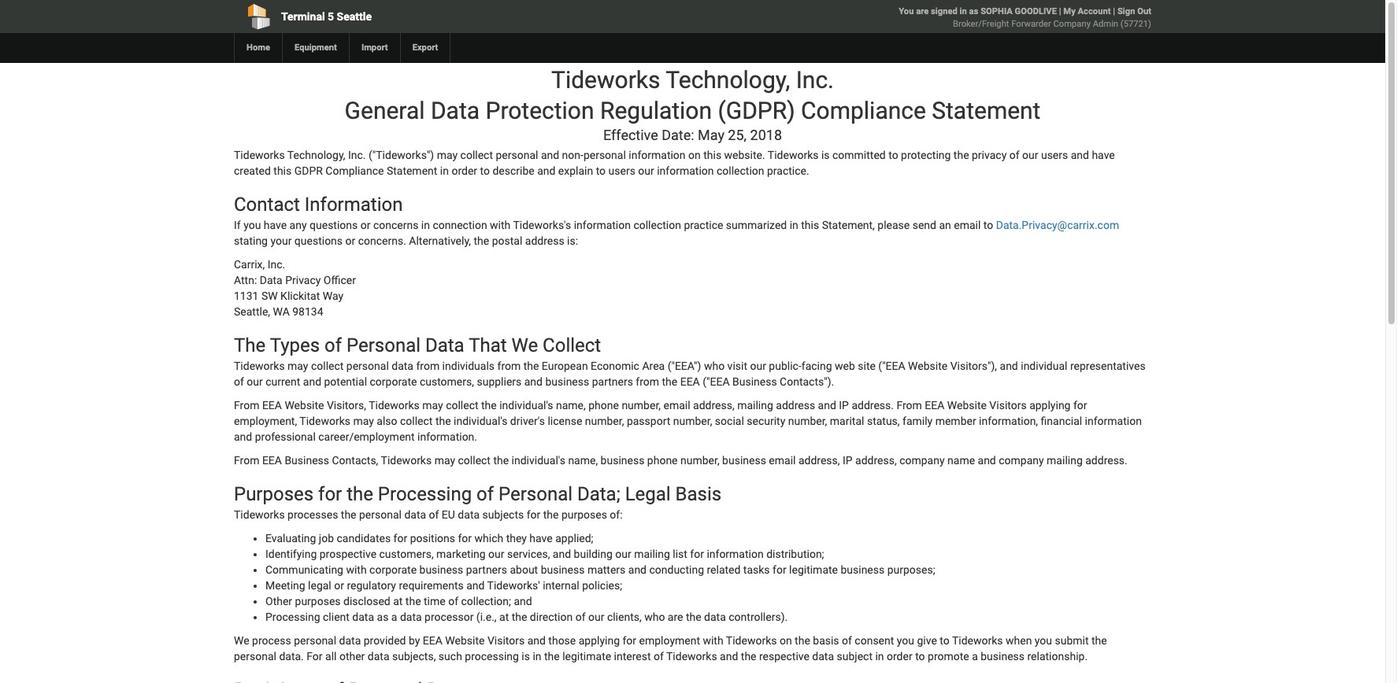 Task type: vqa. For each thing, say whether or not it's contained in the screenshot.
customers,
yes



Task type: describe. For each thing, give the bounding box(es) containing it.
relationship.
[[1028, 651, 1088, 664]]

individual
[[1021, 360, 1068, 373]]

to right explain
[[596, 165, 606, 177]]

may inside the 'the types of personal data that we collect tideworks may collect personal data from individuals from the european economic area ("eea") who visit our public-facing web site ("eea website visitors"), and individual representatives of our current and potential corporate customers, suppliers and business partners from the eea ("eea business contacts").'
[[288, 360, 308, 373]]

export link
[[400, 33, 450, 63]]

eea inside we process personal data provided by eea website visitors and those applying for employment with tideworks on the basis of consent you give to tideworks when you submit the personal data.  for all other data subjects, such processing is in the legitimate interest of tideworks and the respective data subject in order to promote a business relationship.
[[423, 635, 443, 648]]

terminal
[[281, 10, 325, 23]]

data.privacy@carrix.com
[[996, 219, 1120, 232]]

tideworks up promote at the bottom
[[952, 635, 1003, 648]]

data for general
[[431, 97, 480, 124]]

2 | from the left
[[1113, 6, 1116, 17]]

order inside tideworks technology, inc. general data protection regulation (gdpr) compliance statement effective date: may 25, 2018 tideworks technology, inc. ("tideworks") may collect personal and non-personal information on this website.  tideworks is committed to protecting the privacy of our users and have created this gdpr compliance statement in order to describe and explain to users our information collection practice.
[[452, 165, 477, 177]]

our right "visit"
[[750, 360, 766, 373]]

stating
[[234, 235, 268, 248]]

to down give
[[916, 651, 925, 664]]

by
[[409, 635, 420, 648]]

statement,
[[822, 219, 875, 232]]

gdpr
[[294, 165, 323, 177]]

1 horizontal spatial email
[[769, 455, 796, 467]]

as inside you are signed in as sophia goodlive | my account | sign out broker/freight forwarder company admin (57721)
[[970, 6, 979, 17]]

number, up basis
[[681, 455, 720, 467]]

tideworks up created
[[234, 149, 285, 162]]

practice.
[[767, 165, 810, 177]]

conducting
[[650, 564, 704, 577]]

customers, inside evaluating job candidates for positions for which they have applied; identifying prospective customers, marketing our services, and building our mailing list for information distribution; communicating with corporate business partners about business matters and conducting related tasks for legitimate business purposes; meeting legal or regulatory requirements and tideworks' internal policies; other purposes disclosed at the time of collection; and processing client data as a data processor (i.e., at the direction of our clients, who are the data controllers).
[[379, 549, 434, 561]]

alternatively,
[[409, 235, 471, 248]]

financial
[[1041, 415, 1083, 428]]

1 horizontal spatial from
[[498, 360, 521, 373]]

protecting
[[901, 149, 951, 162]]

business left purposes;
[[841, 564, 885, 577]]

types
[[270, 335, 320, 357]]

0 horizontal spatial statement
[[387, 165, 438, 177]]

partners inside evaluating job candidates for positions for which they have applied; identifying prospective customers, marketing our services, and building our mailing list for information distribution; communicating with corporate business partners about business matters and conducting related tasks for legitimate business purposes; meeting legal or regulatory requirements and tideworks' internal policies; other purposes disclosed at the time of collection; and processing client data as a data processor (i.e., at the direction of our clients, who are the data controllers).
[[466, 564, 507, 577]]

are inside you are signed in as sophia goodlive | my account | sign out broker/freight forwarder company admin (57721)
[[916, 6, 929, 17]]

collect up information.
[[446, 400, 479, 412]]

1 vertical spatial address.
[[1086, 455, 1128, 467]]

or inside evaluating job candidates for positions for which they have applied; identifying prospective customers, marketing our services, and building our mailing list for information distribution; communicating with corporate business partners about business matters and conducting related tasks for legitimate business purposes; meeting legal or regulatory requirements and tideworks' internal policies; other purposes disclosed at the time of collection; and processing client data as a data processor (i.e., at the direction of our clients, who are the data controllers).
[[334, 580, 344, 593]]

the up "purposes for the processing of personal data; legal basis tideworks processes the personal data of eu data subjects for the purposes of:"
[[493, 455, 509, 467]]

data up by at the left
[[400, 612, 422, 624]]

the left time
[[406, 596, 421, 608]]

visitors,
[[327, 400, 366, 412]]

disclosed
[[343, 596, 391, 608]]

0 horizontal spatial at
[[393, 596, 403, 608]]

of right direction
[[576, 612, 586, 624]]

1 company from the left
[[900, 455, 945, 467]]

with inside evaluating job candidates for positions for which they have applied; identifying prospective customers, marketing our services, and building our mailing list for information distribution; communicating with corporate business partners about business matters and conducting related tasks for legitimate business purposes; meeting legal or regulatory requirements and tideworks' internal policies; other purposes disclosed at the time of collection; and processing client data as a data processor (i.e., at the direction of our clients, who are the data controllers).
[[346, 564, 367, 577]]

the up employment
[[686, 612, 702, 624]]

individuals
[[442, 360, 495, 373]]

passport
[[627, 415, 671, 428]]

regulatory
[[347, 580, 396, 593]]

our left clients,
[[588, 612, 605, 624]]

in down consent
[[876, 651, 884, 664]]

1 horizontal spatial inc.
[[348, 149, 366, 162]]

subjects,
[[392, 651, 436, 664]]

of inside tideworks technology, inc. general data protection regulation (gdpr) compliance statement effective date: may 25, 2018 tideworks technology, inc. ("tideworks") may collect personal and non-personal information on this website.  tideworks is committed to protecting the privacy of our users and have created this gdpr compliance statement in order to describe and explain to users our information collection practice.
[[1010, 149, 1020, 162]]

of down employment
[[654, 651, 664, 664]]

of:
[[610, 509, 623, 522]]

marital
[[830, 415, 865, 428]]

0 vertical spatial questions
[[310, 219, 358, 232]]

address inside from eea website visitors, tideworks may collect the individual's name, phone number, email address, mailing address and ip address.  from eea website visitors applying for employment, tideworks may also collect the individual's driver's license number, passport number, social security number, marital status, family member information, financial information and professional career/employment information.
[[776, 400, 816, 412]]

of up subjects at the left bottom of the page
[[477, 484, 494, 506]]

security
[[747, 415, 786, 428]]

personal down process
[[234, 651, 276, 664]]

meeting
[[265, 580, 305, 593]]

0 horizontal spatial users
[[609, 165, 636, 177]]

data up positions
[[404, 509, 426, 522]]

the left direction
[[512, 612, 527, 624]]

concerns.
[[358, 235, 406, 248]]

in inside tideworks technology, inc. general data protection regulation (gdpr) compliance statement effective date: may 25, 2018 tideworks technology, inc. ("tideworks") may collect personal and non-personal information on this website.  tideworks is committed to protecting the privacy of our users and have created this gdpr compliance statement in order to describe and explain to users our information collection practice.
[[440, 165, 449, 177]]

business up data;
[[601, 455, 645, 467]]

related
[[707, 564, 741, 577]]

in inside you are signed in as sophia goodlive | my account | sign out broker/freight forwarder company admin (57721)
[[960, 6, 967, 17]]

information inside from eea website visitors, tideworks may collect the individual's name, phone number, email address, mailing address and ip address.  from eea website visitors applying for employment, tideworks may also collect the individual's driver's license number, passport number, social security number, marital status, family member information, financial information and professional career/employment information.
[[1085, 415, 1142, 428]]

of up subject
[[842, 635, 852, 648]]

and right suppliers
[[524, 376, 543, 389]]

0 horizontal spatial from
[[416, 360, 440, 373]]

collect right also
[[400, 415, 433, 428]]

to left protecting
[[889, 149, 899, 162]]

1 vertical spatial technology,
[[287, 149, 345, 162]]

public-
[[769, 360, 802, 373]]

sw
[[261, 290, 278, 303]]

current
[[266, 376, 300, 389]]

you inside contact information if you have any questions or concerns in connection with tideworks's information collection practice summarized in this statement, please send an email to data.privacy@carrix.com stating your questions or concerns.  alternatively, the postal address is:
[[244, 219, 261, 232]]

mailing inside evaluating job candidates for positions for which they have applied; identifying prospective customers, marketing our services, and building our mailing list for information distribution; communicating with corporate business partners about business matters and conducting related tasks for legitimate business purposes; meeting legal or regulatory requirements and tideworks' internal policies; other purposes disclosed at the time of collection; and processing client data as a data processor (i.e., at the direction of our clients, who are the data controllers).
[[634, 549, 670, 561]]

1 vertical spatial mailing
[[1047, 455, 1083, 467]]

personal inside the 'the types of personal data that we collect tideworks may collect personal data from individuals from the european economic area ("eea") who visit our public-facing web site ("eea website visitors"), and individual representatives of our current and potential corporate customers, suppliers and business partners from the eea ("eea business contacts").'
[[347, 360, 389, 373]]

1 vertical spatial ip
[[843, 455, 853, 467]]

(i.e.,
[[477, 612, 497, 624]]

and down controllers). on the right bottom of the page
[[720, 651, 738, 664]]

internal
[[543, 580, 580, 593]]

for up they
[[527, 509, 541, 522]]

the down "those" on the left bottom of page
[[544, 651, 560, 664]]

wa
[[273, 306, 290, 318]]

processing inside "purposes for the processing of personal data; legal basis tideworks processes the personal data of eu data subjects for the purposes of:"
[[378, 484, 472, 506]]

collect down information.
[[458, 455, 491, 467]]

1 vertical spatial ("eea
[[703, 376, 730, 389]]

data right eu
[[458, 509, 480, 522]]

signed
[[931, 6, 958, 17]]

and down tideworks'
[[514, 596, 532, 608]]

inc. inside carrix, inc. attn: data privacy officer 1131 sw klickitat way seattle, wa 98134
[[268, 259, 285, 271]]

information
[[305, 194, 403, 216]]

order inside we process personal data provided by eea website visitors and those applying for employment with tideworks on the basis of consent you give to tideworks when you submit the personal data.  for all other data subjects, such processing is in the legitimate interest of tideworks and the respective data subject in order to promote a business relationship.
[[887, 651, 913, 664]]

also
[[377, 415, 397, 428]]

processing
[[465, 651, 519, 664]]

1 horizontal spatial ("eea
[[879, 360, 906, 373]]

business inside the 'the types of personal data that we collect tideworks may collect personal data from individuals from the european economic area ("eea") who visit our public-facing web site ("eea website visitors"), and individual representatives of our current and potential corporate customers, suppliers and business partners from the eea ("eea business contacts").'
[[546, 376, 589, 389]]

contact information if you have any questions or concerns in connection with tideworks's information collection practice summarized in this statement, please send an email to data.privacy@carrix.com stating your questions or concerns.  alternatively, the postal address is:
[[234, 194, 1120, 248]]

and up collection;
[[467, 580, 485, 593]]

protection
[[486, 97, 594, 124]]

send
[[913, 219, 937, 232]]

tideworks down controllers). on the right bottom of the page
[[726, 635, 777, 648]]

to up promote at the bottom
[[940, 635, 950, 648]]

who inside evaluating job candidates for positions for which they have applied; identifying prospective customers, marketing our services, and building our mailing list for information distribution; communicating with corporate business partners about business matters and conducting related tasks for legitimate business purposes; meeting legal or regulatory requirements and tideworks' internal policies; other purposes disclosed at the time of collection; and processing client data as a data processor (i.e., at the direction of our clients, who are the data controllers).
[[645, 612, 665, 624]]

data down the provided on the left bottom of the page
[[368, 651, 390, 664]]

eu
[[442, 509, 455, 522]]

data;
[[577, 484, 621, 506]]

and left individual
[[1000, 360, 1018, 373]]

our up matters
[[616, 549, 632, 561]]

we inside the 'the types of personal data that we collect tideworks may collect personal data from individuals from the european economic area ("eea") who visit our public-facing web site ("eea website visitors"), and individual representatives of our current and potential corporate customers, suppliers and business partners from the eea ("eea business contacts").'
[[512, 335, 538, 357]]

in up "alternatively,"
[[421, 219, 430, 232]]

they
[[506, 533, 527, 545]]

time
[[424, 596, 446, 608]]

applied;
[[556, 533, 594, 545]]

website down the current
[[285, 400, 324, 412]]

interest
[[614, 651, 651, 664]]

data left controllers). on the right bottom of the page
[[704, 612, 726, 624]]

applying inside we process personal data provided by eea website visitors and those applying for employment with tideworks on the basis of consent you give to tideworks when you submit the personal data.  for all other data subjects, such processing is in the legitimate interest of tideworks and the respective data subject in order to promote a business relationship.
[[579, 635, 620, 648]]

business inside we process personal data provided by eea website visitors and those applying for employment with tideworks on the basis of consent you give to tideworks when you submit the personal data.  for all other data subjects, such processing is in the legitimate interest of tideworks and the respective data subject in order to promote a business relationship.
[[981, 651, 1025, 664]]

phone inside from eea website visitors, tideworks may collect the individual's name, phone number, email address, mailing address and ip address.  from eea website visitors applying for employment, tideworks may also collect the individual's driver's license number, passport number, social security number, marital status, family member information, financial information and professional career/employment information.
[[589, 400, 619, 412]]

business inside the 'the types of personal data that we collect tideworks may collect personal data from individuals from the european economic area ("eea") who visit our public-facing web site ("eea website visitors"), and individual representatives of our current and potential corporate customers, suppliers and business partners from the eea ("eea business contacts").'
[[733, 376, 777, 389]]

of down the
[[234, 376, 244, 389]]

ip inside from eea website visitors, tideworks may collect the individual's name, phone number, email address, mailing address and ip address.  from eea website visitors applying for employment, tideworks may also collect the individual's driver's license number, passport number, social security number, marital status, family member information, financial information and professional career/employment information.
[[839, 400, 849, 412]]

for up marketing
[[458, 533, 472, 545]]

to left describe
[[480, 165, 490, 177]]

other
[[339, 651, 365, 664]]

matters
[[588, 564, 626, 577]]

the left european
[[524, 360, 539, 373]]

submit
[[1055, 635, 1089, 648]]

and right matters
[[628, 564, 647, 577]]

and right name
[[978, 455, 996, 467]]

give
[[917, 635, 937, 648]]

in down direction
[[533, 651, 542, 664]]

carrix, inc. attn: data privacy officer 1131 sw klickitat way seattle, wa 98134
[[234, 259, 356, 318]]

area
[[642, 360, 665, 373]]

may inside tideworks technology, inc. general data protection regulation (gdpr) compliance statement effective date: may 25, 2018 tideworks technology, inc. ("tideworks") may collect personal and non-personal information on this website.  tideworks is committed to protecting the privacy of our users and have created this gdpr compliance statement in order to describe and explain to users our information collection practice.
[[437, 149, 458, 162]]

broker/freight
[[953, 19, 1010, 29]]

of up 'processor'
[[448, 596, 459, 608]]

have inside contact information if you have any questions or concerns in connection with tideworks's information collection practice summarized in this statement, please send an email to data.privacy@carrix.com stating your questions or concerns.  alternatively, the postal address is:
[[264, 219, 287, 232]]

tideworks down visitors,
[[300, 415, 351, 428]]

privacy
[[285, 274, 321, 287]]

facing
[[802, 360, 832, 373]]

data.
[[279, 651, 304, 664]]

eea up family
[[925, 400, 945, 412]]

way
[[323, 290, 344, 303]]

personal up "for"
[[294, 635, 337, 648]]

explain
[[558, 165, 593, 177]]

terminal 5 seattle
[[281, 10, 372, 23]]

services,
[[507, 549, 550, 561]]

business up "internal"
[[541, 564, 585, 577]]

for down distribution;
[[773, 564, 787, 577]]

for up processes
[[318, 484, 342, 506]]

and left "those" on the left bottom of page
[[528, 635, 546, 648]]

0 vertical spatial technology,
[[666, 66, 790, 94]]

in right summarized at top
[[790, 219, 799, 232]]

data for personal
[[425, 335, 465, 357]]

the inside tideworks technology, inc. general data protection regulation (gdpr) compliance statement effective date: may 25, 2018 tideworks technology, inc. ("tideworks") may collect personal and non-personal information on this website.  tideworks is committed to protecting the privacy of our users and have created this gdpr compliance statement in order to describe and explain to users our information collection practice.
[[954, 149, 969, 162]]

identifying
[[265, 549, 317, 561]]

1 horizontal spatial address,
[[799, 455, 840, 467]]

for left positions
[[394, 533, 407, 545]]

and down employment,
[[234, 431, 252, 444]]

and down applied; at the bottom left of page
[[553, 549, 571, 561]]

1 horizontal spatial you
[[897, 635, 915, 648]]

and up data.privacy@carrix.com link
[[1071, 149, 1090, 162]]

the up candidates
[[341, 509, 357, 522]]

from eea business contacts, tideworks may collect the individual's name, business phone number, business email address, ip address, company name and company mailing address.
[[234, 455, 1128, 467]]

promote
[[928, 651, 970, 664]]

1 vertical spatial individual's
[[454, 415, 508, 428]]

and up marital
[[818, 400, 837, 412]]

forwarder
[[1012, 19, 1052, 29]]

purposes inside evaluating job candidates for positions for which they have applied; identifying prospective customers, marketing our services, and building our mailing list for information distribution; communicating with corporate business partners about business matters and conducting related tasks for legitimate business purposes; meeting legal or regulatory requirements and tideworks' internal policies; other purposes disclosed at the time of collection; and processing client data as a data processor (i.e., at the direction of our clients, who are the data controllers).
[[295, 596, 341, 608]]

as inside evaluating job candidates for positions for which they have applied; identifying prospective customers, marketing our services, and building our mailing list for information distribution; communicating with corporate business partners about business matters and conducting related tasks for legitimate business purposes; meeting legal or regulatory requirements and tideworks' internal policies; other purposes disclosed at the time of collection; and processing client data as a data processor (i.e., at the direction of our clients, who are the data controllers).
[[377, 612, 389, 624]]

this inside contact information if you have any questions or concerns in connection with tideworks's information collection practice summarized in this statement, please send an email to data.privacy@carrix.com stating your questions or concerns.  alternatively, the postal address is:
[[801, 219, 819, 232]]

the up applied; at the bottom left of page
[[543, 509, 559, 522]]

respective
[[759, 651, 810, 664]]

applying inside from eea website visitors, tideworks may collect the individual's name, phone number, email address, mailing address and ip address.  from eea website visitors applying for employment, tideworks may also collect the individual's driver's license number, passport number, social security number, marital status, family member information, financial information and professional career/employment information.
[[1030, 400, 1071, 412]]

individual's for phone
[[500, 400, 553, 412]]

business up requirements
[[420, 564, 463, 577]]

such
[[439, 651, 462, 664]]

visitors inside from eea website visitors, tideworks may collect the individual's name, phone number, email address, mailing address and ip address.  from eea website visitors applying for employment, tideworks may also collect the individual's driver's license number, passport number, social security number, marital status, family member information, financial information and professional career/employment information.
[[990, 400, 1027, 412]]

which
[[475, 533, 504, 545]]

tideworks down employment
[[667, 651, 717, 664]]

corporate inside evaluating job candidates for positions for which they have applied; identifying prospective customers, marketing our services, and building our mailing list for information distribution; communicating with corporate business partners about business matters and conducting related tasks for legitimate business purposes; meeting legal or regulatory requirements and tideworks' internal policies; other purposes disclosed at the time of collection; and processing client data as a data processor (i.e., at the direction of our clients, who are the data controllers).
[[370, 564, 417, 577]]

direction
[[530, 612, 573, 624]]

describe
[[493, 165, 535, 177]]

may up information.
[[422, 400, 443, 412]]

career/employment
[[318, 431, 415, 444]]

the inside contact information if you have any questions or concerns in connection with tideworks's information collection practice summarized in this statement, please send an email to data.privacy@carrix.com stating your questions or concerns.  alternatively, the postal address is:
[[474, 235, 489, 248]]

0 horizontal spatial this
[[274, 165, 292, 177]]

tasks
[[744, 564, 770, 577]]

1 horizontal spatial phone
[[647, 455, 678, 467]]

employment
[[639, 635, 700, 648]]

tideworks up also
[[369, 400, 420, 412]]

of right types
[[325, 335, 342, 357]]

subject
[[837, 651, 873, 664]]

home link
[[234, 33, 282, 63]]

may up career/employment
[[353, 415, 374, 428]]

1 vertical spatial or
[[345, 235, 356, 248]]

tideworks down also
[[381, 455, 432, 467]]

company
[[1054, 19, 1091, 29]]

the down suppliers
[[481, 400, 497, 412]]

and right the current
[[303, 376, 321, 389]]

from up family
[[897, 400, 922, 412]]

1 vertical spatial questions
[[295, 235, 343, 248]]

and left non-
[[541, 149, 559, 162]]

may
[[698, 127, 725, 143]]

connection
[[433, 219, 487, 232]]

1 | from the left
[[1059, 6, 1062, 17]]

processor
[[425, 612, 474, 624]]



Task type: locate. For each thing, give the bounding box(es) containing it.
have inside evaluating job candidates for positions for which they have applied; identifying prospective customers, marketing our services, and building our mailing list for information distribution; communicating with corporate business partners about business matters and conducting related tasks for legitimate business purposes; meeting legal or regulatory requirements and tideworks' internal policies; other purposes disclosed at the time of collection; and processing client data as a data processor (i.e., at the direction of our clients, who are the data controllers).
[[530, 533, 553, 545]]

1 horizontal spatial at
[[500, 612, 509, 624]]

0 vertical spatial or
[[361, 219, 371, 232]]

1 vertical spatial corporate
[[370, 564, 417, 577]]

0 vertical spatial at
[[393, 596, 403, 608]]

0 vertical spatial data
[[431, 97, 480, 124]]

mailing up security
[[738, 400, 773, 412]]

this down may
[[704, 149, 722, 162]]

tideworks technology, inc. general data protection regulation (gdpr) compliance statement effective date: may 25, 2018 tideworks technology, inc. ("tideworks") may collect personal and non-personal information on this website.  tideworks is committed to protecting the privacy of our users and have created this gdpr compliance statement in order to describe and explain to users our information collection practice.
[[234, 66, 1115, 177]]

who left "visit"
[[704, 360, 725, 373]]

0 horizontal spatial a
[[391, 612, 397, 624]]

legitimate inside we process personal data provided by eea website visitors and those applying for employment with tideworks on the basis of consent you give to tideworks when you submit the personal data.  for all other data subjects, such processing is in the legitimate interest of tideworks and the respective data subject in order to promote a business relationship.
[[563, 651, 611, 664]]

website left visitors"),
[[908, 360, 948, 373]]

personal up describe
[[496, 149, 538, 162]]

information inside contact information if you have any questions or concerns in connection with tideworks's information collection practice summarized in this statement, please send an email to data.privacy@carrix.com stating your questions or concerns.  alternatively, the postal address is:
[[574, 219, 631, 232]]

0 horizontal spatial have
[[264, 219, 287, 232]]

partners inside the 'the types of personal data that we collect tideworks may collect personal data from individuals from the european economic area ("eea") who visit our public-facing web site ("eea website visitors"), and individual representatives of our current and potential corporate customers, suppliers and business partners from the eea ("eea business contacts").'
[[592, 376, 633, 389]]

from eea website visitors, tideworks may collect the individual's name, phone number, email address, mailing address and ip address.  from eea website visitors applying for employment, tideworks may also collect the individual's driver's license number, passport number, social security number, marital status, family member information, financial information and professional career/employment information.
[[234, 400, 1142, 444]]

individual's up information.
[[454, 415, 508, 428]]

evaluating
[[265, 533, 316, 545]]

number, down contacts").
[[788, 415, 828, 428]]

personal up candidates
[[359, 509, 402, 522]]

eea right by at the left
[[423, 635, 443, 648]]

98134
[[292, 306, 323, 318]]

your
[[271, 235, 292, 248]]

the types of personal data that we collect tideworks may collect personal data from individuals from the european economic area ("eea") who visit our public-facing web site ("eea website visitors"), and individual representatives of our current and potential corporate customers, suppliers and business partners from the eea ("eea business contacts").
[[234, 335, 1146, 389]]

or
[[361, 219, 371, 232], [345, 235, 356, 248], [334, 580, 344, 593]]

0 vertical spatial applying
[[1030, 400, 1071, 412]]

for inside we process personal data provided by eea website visitors and those applying for employment with tideworks on the basis of consent you give to tideworks when you submit the personal data.  for all other data subjects, such processing is in the legitimate interest of tideworks and the respective data subject in order to promote a business relationship.
[[623, 635, 637, 648]]

2 vertical spatial inc.
[[268, 259, 285, 271]]

other
[[265, 596, 292, 608]]

sign
[[1118, 6, 1136, 17]]

information,
[[979, 415, 1038, 428]]

those
[[549, 635, 576, 648]]

0 vertical spatial collection
[[717, 165, 765, 177]]

order down consent
[[887, 651, 913, 664]]

with right employment
[[703, 635, 724, 648]]

0 horizontal spatial address.
[[852, 400, 894, 412]]

1 horizontal spatial have
[[530, 533, 553, 545]]

marketing
[[437, 549, 486, 561]]

concerns
[[373, 219, 419, 232]]

the down the ("eea")
[[662, 376, 678, 389]]

from up employment,
[[234, 400, 260, 412]]

european
[[542, 360, 588, 373]]

with
[[490, 219, 511, 232], [346, 564, 367, 577], [703, 635, 724, 648]]

prospective
[[320, 549, 377, 561]]

1 vertical spatial name,
[[568, 455, 598, 467]]

professional
[[255, 431, 316, 444]]

a inside we process personal data provided by eea website visitors and those applying for employment with tideworks on the basis of consent you give to tideworks when you submit the personal data.  for all other data subjects, such processing is in the legitimate interest of tideworks and the respective data subject in order to promote a business relationship.
[[972, 651, 978, 664]]

legitimate inside evaluating job candidates for positions for which they have applied; identifying prospective customers, marketing our services, and building our mailing list for information distribution; communicating with corporate business partners about business matters and conducting related tasks for legitimate business purposes; meeting legal or regulatory requirements and tideworks' internal policies; other purposes disclosed at the time of collection; and processing client data as a data processor (i.e., at the direction of our clients, who are the data controllers).
[[789, 564, 838, 577]]

the left respective
[[741, 651, 757, 664]]

export
[[413, 43, 438, 53]]

0 vertical spatial ip
[[839, 400, 849, 412]]

is right processing
[[522, 651, 530, 664]]

partners down marketing
[[466, 564, 507, 577]]

statement up privacy
[[932, 97, 1041, 124]]

corporate inside the 'the types of personal data that we collect tideworks may collect personal data from individuals from the european economic area ("eea") who visit our public-facing web site ("eea website visitors"), and individual representatives of our current and potential corporate customers, suppliers and business partners from the eea ("eea business contacts").'
[[370, 376, 417, 389]]

license
[[548, 415, 582, 428]]

1 horizontal spatial mailing
[[738, 400, 773, 412]]

1 vertical spatial order
[[887, 651, 913, 664]]

this left gdpr on the top of the page
[[274, 165, 292, 177]]

0 vertical spatial inc.
[[796, 66, 834, 94]]

our down effective at top
[[638, 165, 654, 177]]

0 vertical spatial partners
[[592, 376, 633, 389]]

2 horizontal spatial or
[[361, 219, 371, 232]]

collect inside tideworks technology, inc. general data protection regulation (gdpr) compliance statement effective date: may 25, 2018 tideworks technology, inc. ("tideworks") may collect personal and non-personal information on this website.  tideworks is committed to protecting the privacy of our users and have created this gdpr compliance statement in order to describe and explain to users our information collection practice.
[[461, 149, 493, 162]]

clients,
[[607, 612, 642, 624]]

purposes inside "purposes for the processing of personal data; legal basis tideworks processes the personal data of eu data subjects for the purposes of:"
[[562, 509, 607, 522]]

1 horizontal spatial this
[[704, 149, 722, 162]]

data down basis
[[813, 651, 834, 664]]

name, up data;
[[568, 455, 598, 467]]

driver's
[[510, 415, 545, 428]]

from
[[416, 360, 440, 373], [498, 360, 521, 373], [636, 376, 659, 389]]

0 horizontal spatial personal
[[347, 335, 421, 357]]

admin
[[1093, 19, 1119, 29]]

who
[[704, 360, 725, 373], [645, 612, 665, 624]]

as up broker/freight
[[970, 6, 979, 17]]

the left privacy
[[954, 149, 969, 162]]

1 horizontal spatial applying
[[1030, 400, 1071, 412]]

contacts").
[[780, 376, 835, 389]]

1 vertical spatial inc.
[[348, 149, 366, 162]]

and left explain
[[537, 165, 556, 177]]

website inside the 'the types of personal data that we collect tideworks may collect personal data from individuals from the european economic area ("eea") who visit our public-facing web site ("eea website visitors"), and individual representatives of our current and potential corporate customers, suppliers and business partners from the eea ("eea business contacts").'
[[908, 360, 948, 373]]

1 vertical spatial is
[[522, 651, 530, 664]]

0 vertical spatial a
[[391, 612, 397, 624]]

import link
[[349, 33, 400, 63]]

personal inside the 'the types of personal data that we collect tideworks may collect personal data from individuals from the european economic area ("eea") who visit our public-facing web site ("eea website visitors"), and individual representatives of our current and potential corporate customers, suppliers and business partners from the eea ("eea business contacts").'
[[347, 335, 421, 357]]

data inside carrix, inc. attn: data privacy officer 1131 sw klickitat way seattle, wa 98134
[[260, 274, 283, 287]]

on
[[689, 149, 701, 162], [780, 635, 792, 648]]

collect
[[543, 335, 601, 357]]

0 horizontal spatial on
[[689, 149, 701, 162]]

1 vertical spatial personal
[[499, 484, 573, 506]]

in
[[960, 6, 967, 17], [440, 165, 449, 177], [421, 219, 430, 232], [790, 219, 799, 232], [533, 651, 542, 664], [876, 651, 884, 664]]

number, up passport
[[622, 400, 661, 412]]

2 vertical spatial mailing
[[634, 549, 670, 561]]

1 horizontal spatial is
[[822, 149, 830, 162]]

collection inside contact information if you have any questions or concerns in connection with tideworks's information collection practice summarized in this statement, please send an email to data.privacy@carrix.com stating your questions or concerns.  alternatively, the postal address is:
[[634, 219, 681, 232]]

collect up the potential
[[311, 360, 344, 373]]

name,
[[556, 400, 586, 412], [568, 455, 598, 467]]

from for from eea website visitors, tideworks may collect the individual's name, phone number, email address, mailing address and ip address.  from eea website visitors applying for employment, tideworks may also collect the individual's driver's license number, passport number, social security number, marital status, family member information, financial information and professional career/employment information.
[[234, 400, 260, 412]]

2 vertical spatial this
[[801, 219, 819, 232]]

0 horizontal spatial address,
[[693, 400, 735, 412]]

on inside tideworks technology, inc. general data protection regulation (gdpr) compliance statement effective date: may 25, 2018 tideworks technology, inc. ("tideworks") may collect personal and non-personal information on this website.  tideworks is committed to protecting the privacy of our users and have created this gdpr compliance statement in order to describe and explain to users our information collection practice.
[[689, 149, 701, 162]]

personal
[[496, 149, 538, 162], [584, 149, 626, 162], [347, 360, 389, 373], [359, 509, 402, 522], [294, 635, 337, 648], [234, 651, 276, 664]]

that
[[469, 335, 507, 357]]

1 vertical spatial with
[[346, 564, 367, 577]]

visitors up information, in the bottom right of the page
[[990, 400, 1027, 412]]

we inside we process personal data provided by eea website visitors and those applying for employment with tideworks on the basis of consent you give to tideworks when you submit the personal data.  for all other data subjects, such processing is in the legitimate interest of tideworks and the respective data subject in order to promote a business relationship.
[[234, 635, 249, 648]]

communicating
[[265, 564, 343, 577]]

0 vertical spatial processing
[[378, 484, 472, 506]]

1 vertical spatial applying
[[579, 635, 620, 648]]

building
[[574, 549, 613, 561]]

potential
[[324, 376, 367, 389]]

1 vertical spatial visitors
[[488, 635, 525, 648]]

mailing
[[738, 400, 773, 412], [1047, 455, 1083, 467], [634, 549, 670, 561]]

address, inside from eea website visitors, tideworks may collect the individual's name, phone number, email address, mailing address and ip address.  from eea website visitors applying for employment, tideworks may also collect the individual's driver's license number, passport number, social security number, marital status, family member information, financial information and professional career/employment information.
[[693, 400, 735, 412]]

customers, inside the 'the types of personal data that we collect tideworks may collect personal data from individuals from the european economic area ("eea") who visit our public-facing web site ("eea website visitors"), and individual representatives of our current and potential corporate customers, suppliers and business partners from the eea ("eea business contacts").'
[[420, 376, 474, 389]]

from down area
[[636, 376, 659, 389]]

technology, up gdpr on the top of the page
[[287, 149, 345, 162]]

2 horizontal spatial mailing
[[1047, 455, 1083, 467]]

5
[[328, 10, 334, 23]]

business down the social on the bottom right
[[723, 455, 766, 467]]

2 horizontal spatial address,
[[856, 455, 897, 467]]

statement down ("tideworks")
[[387, 165, 438, 177]]

individual's for business
[[512, 455, 566, 467]]

or right "legal"
[[334, 580, 344, 593]]

of
[[1010, 149, 1020, 162], [325, 335, 342, 357], [234, 376, 244, 389], [477, 484, 494, 506], [429, 509, 439, 522], [448, 596, 459, 608], [576, 612, 586, 624], [842, 635, 852, 648], [654, 651, 664, 664]]

2 horizontal spatial from
[[636, 376, 659, 389]]

with inside we process personal data provided by eea website visitors and those applying for employment with tideworks on the basis of consent you give to tideworks when you submit the personal data.  for all other data subjects, such processing is in the legitimate interest of tideworks and the respective data subject in order to promote a business relationship.
[[703, 635, 724, 648]]

1 vertical spatial have
[[264, 219, 287, 232]]

member
[[936, 415, 977, 428]]

("eea right site on the bottom of the page
[[879, 360, 906, 373]]

eea inside the 'the types of personal data that we collect tideworks may collect personal data from individuals from the european economic area ("eea") who visit our public-facing web site ("eea website visitors"), and individual representatives of our current and potential corporate customers, suppliers and business partners from the eea ("eea business contacts").'
[[680, 376, 700, 389]]

about
[[510, 564, 538, 577]]

email up passport
[[664, 400, 691, 412]]

eea up employment,
[[262, 400, 282, 412]]

phone down economic in the left of the page
[[589, 400, 619, 412]]

basis
[[813, 635, 839, 648]]

or left 'concerns.'
[[345, 235, 356, 248]]

0 vertical spatial order
[[452, 165, 477, 177]]

regulation
[[600, 97, 712, 124]]

processing down other
[[265, 612, 320, 624]]

1 vertical spatial are
[[668, 612, 683, 624]]

0 horizontal spatial company
[[900, 455, 945, 467]]

are inside evaluating job candidates for positions for which they have applied; identifying prospective customers, marketing our services, and building our mailing list for information distribution; communicating with corporate business partners about business matters and conducting related tasks for legitimate business purposes; meeting legal or regulatory requirements and tideworks' internal policies; other purposes disclosed at the time of collection; and processing client data as a data processor (i.e., at the direction of our clients, who are the data controllers).
[[668, 612, 683, 624]]

0 horizontal spatial applying
[[579, 635, 620, 648]]

0 horizontal spatial |
[[1059, 6, 1062, 17]]

may down information.
[[435, 455, 455, 467]]

you up "relationship."
[[1035, 635, 1053, 648]]

1 corporate from the top
[[370, 376, 417, 389]]

customers, down positions
[[379, 549, 434, 561]]

klickitat
[[281, 290, 320, 303]]

2 corporate from the top
[[370, 564, 417, 577]]

1 horizontal spatial technology,
[[666, 66, 790, 94]]

who up employment
[[645, 612, 665, 624]]

data down disclosed
[[352, 612, 374, 624]]

contacts,
[[332, 455, 378, 467]]

0 vertical spatial this
[[704, 149, 722, 162]]

(57721)
[[1121, 19, 1152, 29]]

0 horizontal spatial collection
[[634, 219, 681, 232]]

1 vertical spatial address
[[776, 400, 816, 412]]

0 horizontal spatial are
[[668, 612, 683, 624]]

tideworks inside "purposes for the processing of personal data; legal basis tideworks processes the personal data of eu data subjects for the purposes of:"
[[234, 509, 285, 522]]

any
[[290, 219, 307, 232]]

2 horizontal spatial this
[[801, 219, 819, 232]]

collection;
[[461, 596, 511, 608]]

processing up eu
[[378, 484, 472, 506]]

personal inside "purposes for the processing of personal data; legal basis tideworks processes the personal data of eu data subjects for the purposes of:"
[[499, 484, 573, 506]]

address inside contact information if you have any questions or concerns in connection with tideworks's information collection practice summarized in this statement, please send an email to data.privacy@carrix.com stating your questions or concerns.  alternatively, the postal address is:
[[525, 235, 565, 248]]

0 horizontal spatial legitimate
[[563, 651, 611, 664]]

1 horizontal spatial a
[[972, 651, 978, 664]]

0 horizontal spatial phone
[[589, 400, 619, 412]]

1 horizontal spatial we
[[512, 335, 538, 357]]

data
[[392, 360, 414, 373], [404, 509, 426, 522], [458, 509, 480, 522], [352, 612, 374, 624], [400, 612, 422, 624], [704, 612, 726, 624], [339, 635, 361, 648], [368, 651, 390, 664], [813, 651, 834, 664]]

attn:
[[234, 274, 257, 287]]

technology, up (gdpr)
[[666, 66, 790, 94]]

0 horizontal spatial with
[[346, 564, 367, 577]]

for
[[307, 651, 323, 664]]

is inside we process personal data provided by eea website visitors and those applying for employment with tideworks on the basis of consent you give to tideworks when you submit the personal data.  for all other data subjects, such processing is in the legitimate interest of tideworks and the respective data subject in order to promote a business relationship.
[[522, 651, 530, 664]]

1 horizontal spatial |
[[1113, 6, 1116, 17]]

for
[[1074, 400, 1088, 412], [318, 484, 342, 506], [527, 509, 541, 522], [394, 533, 407, 545], [458, 533, 472, 545], [690, 549, 704, 561], [773, 564, 787, 577], [623, 635, 637, 648]]

0 horizontal spatial you
[[244, 219, 261, 232]]

carrix,
[[234, 259, 265, 271]]

positions
[[410, 533, 455, 545]]

on inside we process personal data provided by eea website visitors and those applying for employment with tideworks on the basis of consent you give to tideworks when you submit the personal data.  for all other data subjects, such processing is in the legitimate interest of tideworks and the respective data subject in order to promote a business relationship.
[[780, 635, 792, 648]]

eea
[[680, 376, 700, 389], [262, 400, 282, 412], [925, 400, 945, 412], [262, 455, 282, 467], [423, 635, 443, 648]]

0 vertical spatial address
[[525, 235, 565, 248]]

personal down effective at top
[[584, 149, 626, 162]]

compliance up committed
[[801, 97, 926, 124]]

0 horizontal spatial order
[[452, 165, 477, 177]]

1 vertical spatial on
[[780, 635, 792, 648]]

0 vertical spatial business
[[733, 376, 777, 389]]

25,
[[728, 127, 747, 143]]

as
[[970, 6, 979, 17], [377, 612, 389, 624]]

our left the current
[[247, 376, 263, 389]]

with inside contact information if you have any questions or concerns in connection with tideworks's information collection practice summarized in this statement, please send an email to data.privacy@carrix.com stating your questions or concerns.  alternatively, the postal address is:
[[490, 219, 511, 232]]

eea down 'professional'
[[262, 455, 282, 467]]

("eea
[[879, 360, 906, 373], [703, 376, 730, 389]]

economic
[[591, 360, 640, 373]]

data up also
[[392, 360, 414, 373]]

this
[[704, 149, 722, 162], [274, 165, 292, 177], [801, 219, 819, 232]]

the left postal
[[474, 235, 489, 248]]

from for from eea business contacts, tideworks may collect the individual's name, business phone number, business email address, ip address, company name and company mailing address.
[[234, 455, 260, 467]]

mailing inside from eea website visitors, tideworks may collect the individual's name, phone number, email address, mailing address and ip address.  from eea website visitors applying for employment, tideworks may also collect the individual's driver's license number, passport number, social security number, marital status, family member information, financial information and professional career/employment information.
[[738, 400, 773, 412]]

0 horizontal spatial who
[[645, 612, 665, 624]]

from left individuals on the bottom left of the page
[[416, 360, 440, 373]]

for inside from eea website visitors, tideworks may collect the individual's name, phone number, email address, mailing address and ip address.  from eea website visitors applying for employment, tideworks may also collect the individual's driver's license number, passport number, social security number, marital status, family member information, financial information and professional career/employment information.
[[1074, 400, 1088, 412]]

postal
[[492, 235, 523, 248]]

address, down marital
[[799, 455, 840, 467]]

mailing down the financial
[[1047, 455, 1083, 467]]

terminal 5 seattle link
[[234, 0, 603, 33]]

1 vertical spatial compliance
[[326, 165, 384, 177]]

is inside tideworks technology, inc. general data protection regulation (gdpr) compliance statement effective date: may 25, 2018 tideworks technology, inc. ("tideworks") may collect personal and non-personal information on this website.  tideworks is committed to protecting the privacy of our users and have created this gdpr compliance statement in order to describe and explain to users our information collection practice.
[[822, 149, 830, 162]]

2 vertical spatial have
[[530, 533, 553, 545]]

address down tideworks's at the top left
[[525, 235, 565, 248]]

address, down status,
[[856, 455, 897, 467]]

1 horizontal spatial as
[[970, 6, 979, 17]]

0 horizontal spatial as
[[377, 612, 389, 624]]

address. inside from eea website visitors, tideworks may collect the individual's name, phone number, email address, mailing address and ip address.  from eea website visitors applying for employment, tideworks may also collect the individual's driver's license number, passport number, social security number, marital status, family member information, financial information and professional career/employment information.
[[852, 400, 894, 412]]

an
[[939, 219, 952, 232]]

tideworks up regulation
[[551, 66, 661, 94]]

requirements
[[399, 580, 464, 593]]

ip
[[839, 400, 849, 412], [843, 455, 853, 467]]

to
[[889, 149, 899, 162], [480, 165, 490, 177], [596, 165, 606, 177], [984, 219, 994, 232], [940, 635, 950, 648], [916, 651, 925, 664]]

my account link
[[1064, 6, 1111, 17]]

0 horizontal spatial mailing
[[634, 549, 670, 561]]

0 vertical spatial name,
[[556, 400, 586, 412]]

our down the which
[[489, 549, 505, 561]]

the up information.
[[436, 415, 451, 428]]

website.
[[724, 149, 765, 162]]

1 horizontal spatial partners
[[592, 376, 633, 389]]

2 horizontal spatial with
[[703, 635, 724, 648]]

website
[[908, 360, 948, 373], [285, 400, 324, 412], [948, 400, 987, 412], [445, 635, 485, 648]]

collect up describe
[[461, 149, 493, 162]]

1 horizontal spatial on
[[780, 635, 792, 648]]

1 horizontal spatial collection
[[717, 165, 765, 177]]

compliance up information
[[326, 165, 384, 177]]

corporate up also
[[370, 376, 417, 389]]

data inside tideworks technology, inc. general data protection regulation (gdpr) compliance statement effective date: may 25, 2018 tideworks technology, inc. ("tideworks") may collect personal and non-personal information on this website.  tideworks is committed to protecting the privacy of our users and have created this gdpr compliance statement in order to describe and explain to users our information collection practice.
[[431, 97, 480, 124]]

0 vertical spatial individual's
[[500, 400, 553, 412]]

1 horizontal spatial users
[[1041, 149, 1068, 162]]

as down disclosed
[[377, 612, 389, 624]]

information inside evaluating job candidates for positions for which they have applied; identifying prospective customers, marketing our services, and building our mailing list for information distribution; communicating with corporate business partners about business matters and conducting related tasks for legitimate business purposes; meeting legal or regulatory requirements and tideworks' internal policies; other purposes disclosed at the time of collection; and processing client data as a data processor (i.e., at the direction of our clients, who are the data controllers).
[[707, 549, 764, 561]]

data inside the 'the types of personal data that we collect tideworks may collect personal data from individuals from the european economic area ("eea") who visit our public-facing web site ("eea website visitors"), and individual representatives of our current and potential corporate customers, suppliers and business partners from the eea ("eea business contacts").'
[[392, 360, 414, 373]]

sign out link
[[1118, 6, 1152, 17]]

committed
[[833, 149, 886, 162]]

company left name
[[900, 455, 945, 467]]

name, inside from eea website visitors, tideworks may collect the individual's name, phone number, email address, mailing address and ip address.  from eea website visitors applying for employment, tideworks may also collect the individual's driver's license number, passport number, social security number, marital status, family member information, financial information and professional career/employment information.
[[556, 400, 586, 412]]

individual's
[[500, 400, 553, 412], [454, 415, 508, 428], [512, 455, 566, 467]]

ip down marital
[[843, 455, 853, 467]]

1 vertical spatial phone
[[647, 455, 678, 467]]

who inside the 'the types of personal data that we collect tideworks may collect personal data from individuals from the european economic area ("eea") who visit our public-facing web site ("eea website visitors"), and individual representatives of our current and potential corporate customers, suppliers and business partners from the eea ("eea business contacts").'
[[704, 360, 725, 373]]

0 vertical spatial corporate
[[370, 376, 417, 389]]

provided
[[364, 635, 406, 648]]

collection left the practice
[[634, 219, 681, 232]]

website inside we process personal data provided by eea website visitors and those applying for employment with tideworks on the basis of consent you give to tideworks when you submit the personal data.  for all other data subjects, such processing is in the legitimate interest of tideworks and the respective data subject in order to promote a business relationship.
[[445, 635, 485, 648]]

1 horizontal spatial statement
[[932, 97, 1041, 124]]

name, for phone
[[556, 400, 586, 412]]

1131
[[234, 290, 259, 303]]

data
[[431, 97, 480, 124], [260, 274, 283, 287], [425, 335, 465, 357]]

processing
[[378, 484, 472, 506], [265, 612, 320, 624]]

visitors inside we process personal data provided by eea website visitors and those applying for employment with tideworks on the basis of consent you give to tideworks when you submit the personal data.  for all other data subjects, such processing is in the legitimate interest of tideworks and the respective data subject in order to promote a business relationship.
[[488, 635, 525, 648]]

the right submit
[[1092, 635, 1107, 648]]

0 horizontal spatial processing
[[265, 612, 320, 624]]

tideworks'
[[487, 580, 540, 593]]

0 vertical spatial mailing
[[738, 400, 773, 412]]

data up other
[[339, 635, 361, 648]]

date:
[[662, 127, 695, 143]]

of right privacy
[[1010, 149, 1020, 162]]

collection
[[717, 165, 765, 177], [634, 219, 681, 232]]

2 horizontal spatial you
[[1035, 635, 1053, 648]]

0 vertical spatial email
[[954, 219, 981, 232]]

evaluating job candidates for positions for which they have applied; identifying prospective customers, marketing our services, and building our mailing list for information distribution; communicating with corporate business partners about business matters and conducting related tasks for legitimate business purposes; meeting legal or regulatory requirements and tideworks' internal policies; other purposes disclosed at the time of collection; and processing client data as a data processor (i.e., at the direction of our clients, who are the data controllers).
[[265, 533, 936, 624]]

order
[[452, 165, 477, 177], [887, 651, 913, 664]]

1 horizontal spatial are
[[916, 6, 929, 17]]

is
[[822, 149, 830, 162], [522, 651, 530, 664]]

1 horizontal spatial address.
[[1086, 455, 1128, 467]]

0 vertical spatial personal
[[347, 335, 421, 357]]

our right privacy
[[1023, 149, 1039, 162]]

0 vertical spatial who
[[704, 360, 725, 373]]

seattle
[[337, 10, 372, 23]]

address.
[[852, 400, 894, 412], [1086, 455, 1128, 467]]

data inside the 'the types of personal data that we collect tideworks may collect personal data from individuals from the european economic area ("eea") who visit our public-facing web site ("eea website visitors"), and individual representatives of our current and potential corporate customers, suppliers and business partners from the eea ("eea business contacts").'
[[425, 335, 465, 357]]

tideworks down the
[[234, 360, 285, 373]]

0 horizontal spatial business
[[285, 455, 329, 467]]

2 vertical spatial with
[[703, 635, 724, 648]]

personal inside "purposes for the processing of personal data; legal basis tideworks processes the personal data of eu data subjects for the purposes of:"
[[359, 509, 402, 522]]

technology,
[[666, 66, 790, 94], [287, 149, 345, 162]]

data up the sw
[[260, 274, 283, 287]]

for right list
[[690, 549, 704, 561]]

to inside contact information if you have any questions or concerns in connection with tideworks's information collection practice summarized in this statement, please send an email to data.privacy@carrix.com stating your questions or concerns.  alternatively, the postal address is:
[[984, 219, 994, 232]]

collect inside the 'the types of personal data that we collect tideworks may collect personal data from individuals from the european economic area ("eea") who visit our public-facing web site ("eea website visitors"), and individual representatives of our current and potential corporate customers, suppliers and business partners from the eea ("eea business contacts").'
[[311, 360, 344, 373]]

of left eu
[[429, 509, 439, 522]]

0 horizontal spatial is
[[522, 651, 530, 664]]

questions down any
[[295, 235, 343, 248]]

at right (i.e.,
[[500, 612, 509, 624]]

tideworks inside the 'the types of personal data that we collect tideworks may collect personal data from individuals from the european economic area ("eea") who visit our public-facing web site ("eea website visitors"), and individual representatives of our current and potential corporate customers, suppliers and business partners from the eea ("eea business contacts").'
[[234, 360, 285, 373]]

email inside contact information if you have any questions or concerns in connection with tideworks's information collection practice summarized in this statement, please send an email to data.privacy@carrix.com stating your questions or concerns.  alternatively, the postal address is:
[[954, 219, 981, 232]]

from up purposes
[[234, 455, 260, 467]]

website up member
[[948, 400, 987, 412]]

processing inside evaluating job candidates for positions for which they have applied; identifying prospective customers, marketing our services, and building our mailing list for information distribution; communicating with corporate business partners about business matters and conducting related tasks for legitimate business purposes; meeting legal or regulatory requirements and tideworks' internal policies; other purposes disclosed at the time of collection; and processing client data as a data processor (i.e., at the direction of our clients, who are the data controllers).
[[265, 612, 320, 624]]

a inside evaluating job candidates for positions for which they have applied; identifying prospective customers, marketing our services, and building our mailing list for information distribution; communicating with corporate business partners about business matters and conducting related tasks for legitimate business purposes; meeting legal or regulatory requirements and tideworks' internal policies; other purposes disclosed at the time of collection; and processing client data as a data processor (i.e., at the direction of our clients, who are the data controllers).
[[391, 612, 397, 624]]

web
[[835, 360, 855, 373]]

2 vertical spatial email
[[769, 455, 796, 467]]

you right the if
[[244, 219, 261, 232]]

statement
[[932, 97, 1041, 124], [387, 165, 438, 177]]

the left basis
[[795, 635, 811, 648]]

2018
[[750, 127, 782, 143]]

0 vertical spatial compliance
[[801, 97, 926, 124]]

name, for business
[[568, 455, 598, 467]]

personal up the potential
[[347, 360, 389, 373]]

1 vertical spatial customers,
[[379, 549, 434, 561]]

2 company from the left
[[999, 455, 1044, 467]]

1 vertical spatial statement
[[387, 165, 438, 177]]

in right signed
[[960, 6, 967, 17]]

number, right license
[[585, 415, 624, 428]]

1 horizontal spatial or
[[345, 235, 356, 248]]

email inside from eea website visitors, tideworks may collect the individual's name, phone number, email address, mailing address and ip address.  from eea website visitors applying for employment, tideworks may also collect the individual's driver's license number, passport number, social security number, marital status, family member information, financial information and professional career/employment information.
[[664, 400, 691, 412]]

1 horizontal spatial visitors
[[990, 400, 1027, 412]]

tideworks up 'practice.'
[[768, 149, 819, 162]]

basis
[[676, 484, 722, 506]]

you left give
[[897, 635, 915, 648]]

have inside tideworks technology, inc. general data protection regulation (gdpr) compliance statement effective date: may 25, 2018 tideworks technology, inc. ("tideworks") may collect personal and non-personal information on this website.  tideworks is committed to protecting the privacy of our users and have created this gdpr compliance statement in order to describe and explain to users our information collection practice.
[[1092, 149, 1115, 162]]

users
[[1041, 149, 1068, 162], [609, 165, 636, 177]]

1 horizontal spatial compliance
[[801, 97, 926, 124]]

non-
[[562, 149, 584, 162]]

collection inside tideworks technology, inc. general data protection regulation (gdpr) compliance statement effective date: may 25, 2018 tideworks technology, inc. ("tideworks") may collect personal and non-personal information on this website.  tideworks is committed to protecting the privacy of our users and have created this gdpr compliance statement in order to describe and explain to users our information collection practice.
[[717, 165, 765, 177]]

applying up the financial
[[1030, 400, 1071, 412]]



